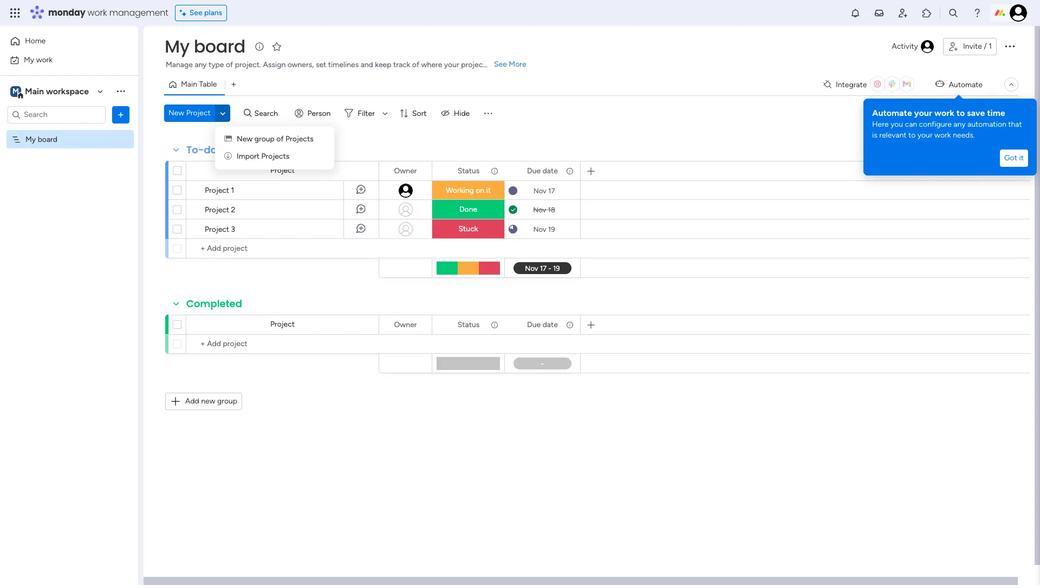 Task type: locate. For each thing, give the bounding box(es) containing it.
board up "type"
[[194, 34, 246, 59]]

1 vertical spatial due date field
[[525, 319, 561, 331]]

got
[[1005, 153, 1018, 163]]

work down home
[[36, 55, 53, 64]]

inbox image
[[874, 8, 885, 18]]

owner
[[394, 166, 417, 175], [394, 320, 417, 329]]

new inside new project "button"
[[169, 108, 184, 118]]

0 vertical spatial new
[[169, 108, 184, 118]]

invite members image
[[898, 8, 909, 18]]

column information image
[[566, 167, 575, 175], [491, 321, 499, 329], [566, 321, 575, 329]]

1 horizontal spatial automate
[[949, 80, 983, 89]]

see plans button
[[175, 5, 227, 21]]

0 horizontal spatial board
[[38, 135, 57, 144]]

jacob simon image
[[1010, 4, 1028, 22]]

1 horizontal spatial main
[[181, 80, 197, 89]]

new
[[201, 397, 215, 406]]

due for 2nd due date field from the bottom
[[528, 166, 541, 175]]

1 vertical spatial my board
[[25, 135, 57, 144]]

my down search in workspace field
[[25, 135, 36, 144]]

project up project 2
[[205, 186, 229, 195]]

0 vertical spatial options image
[[1004, 39, 1017, 52]]

0 horizontal spatial my board
[[25, 135, 57, 144]]

3
[[231, 225, 235, 234]]

Search in workspace field
[[23, 108, 91, 121]]

new down main table button
[[169, 108, 184, 118]]

0 vertical spatial due date field
[[525, 165, 561, 177]]

0 vertical spatial to
[[957, 108, 966, 118]]

1 due date from the top
[[528, 166, 558, 175]]

my down home
[[24, 55, 34, 64]]

1 vertical spatial new
[[237, 134, 253, 144]]

0 horizontal spatial automate
[[873, 108, 913, 118]]

nov for 2
[[534, 206, 547, 214]]

it inside button
[[1020, 153, 1025, 163]]

to left save
[[957, 108, 966, 118]]

main inside button
[[181, 80, 197, 89]]

0 horizontal spatial to
[[909, 131, 916, 140]]

of
[[226, 60, 233, 69], [412, 60, 420, 69], [277, 134, 284, 144]]

filter
[[358, 109, 375, 118]]

1 vertical spatial status field
[[455, 319, 483, 331]]

to
[[957, 108, 966, 118], [909, 131, 916, 140]]

my board inside list box
[[25, 135, 57, 144]]

my board down search in workspace field
[[25, 135, 57, 144]]

your down the "configure"
[[918, 131, 933, 140]]

1 vertical spatial see
[[494, 60, 507, 69]]

Completed field
[[184, 297, 245, 311]]

your right where
[[444, 60, 460, 69]]

on
[[476, 186, 485, 195]]

1 vertical spatial status
[[458, 320, 480, 329]]

0 vertical spatial my board
[[165, 34, 246, 59]]

management
[[109, 7, 168, 19]]

column information image
[[491, 167, 499, 175]]

1 nov from the top
[[534, 187, 547, 195]]

1 horizontal spatial board
[[194, 34, 246, 59]]

1 vertical spatial owner field
[[392, 319, 420, 331]]

status field for to-do
[[455, 165, 483, 177]]

main left table
[[181, 80, 197, 89]]

option
[[0, 130, 138, 132]]

it
[[1020, 153, 1025, 163], [487, 186, 491, 195]]

group
[[255, 134, 275, 144], [217, 397, 237, 406]]

0 vertical spatial any
[[195, 60, 207, 69]]

main table button
[[164, 76, 225, 93]]

status
[[458, 166, 480, 175], [458, 320, 480, 329]]

options image down workspace options icon
[[115, 109, 126, 120]]

new
[[169, 108, 184, 118], [237, 134, 253, 144]]

automate inside "automate your work to save time here you can configure any automation that is relevant to your work needs."
[[873, 108, 913, 118]]

0 vertical spatial automate
[[949, 80, 983, 89]]

0 horizontal spatial main
[[25, 86, 44, 96]]

0 vertical spatial board
[[194, 34, 246, 59]]

project.
[[235, 60, 261, 69]]

0 vertical spatial projects
[[286, 134, 314, 144]]

main right workspace "icon"
[[25, 86, 44, 96]]

your up the can
[[915, 108, 933, 118]]

nov left 17
[[534, 187, 547, 195]]

main
[[181, 80, 197, 89], [25, 86, 44, 96]]

my board up "type"
[[165, 34, 246, 59]]

my
[[165, 34, 190, 59], [24, 55, 34, 64], [25, 135, 36, 144]]

1 vertical spatial nov
[[534, 206, 547, 214]]

add new group button
[[165, 393, 242, 410]]

0 vertical spatial 1
[[989, 42, 993, 51]]

1 horizontal spatial group
[[255, 134, 275, 144]]

it right got
[[1020, 153, 1025, 163]]

1 vertical spatial due date
[[528, 320, 558, 329]]

0 vertical spatial nov
[[534, 187, 547, 195]]

see left plans
[[190, 8, 203, 17]]

0 horizontal spatial group
[[217, 397, 237, 406]]

automate your work to save time here you can configure any automation that is relevant to your work needs.
[[873, 108, 1023, 140]]

0 horizontal spatial it
[[487, 186, 491, 195]]

apps image
[[922, 8, 933, 18]]

1 owner field from the top
[[392, 165, 420, 177]]

to down the can
[[909, 131, 916, 140]]

1 horizontal spatial 1
[[989, 42, 993, 51]]

project 1
[[205, 186, 234, 195]]

any inside "automate your work to save time here you can configure any automation that is relevant to your work needs."
[[954, 120, 966, 129]]

it right on
[[487, 186, 491, 195]]

2 nov from the top
[[534, 206, 547, 214]]

board
[[194, 34, 246, 59], [38, 135, 57, 144]]

you
[[891, 120, 904, 129]]

main table
[[181, 80, 217, 89]]

1 status field from the top
[[455, 165, 483, 177]]

workspace selection element
[[10, 85, 91, 99]]

1 vertical spatial date
[[543, 320, 558, 329]]

2 status from the top
[[458, 320, 480, 329]]

of right track on the top left of the page
[[412, 60, 420, 69]]

2 date from the top
[[543, 320, 558, 329]]

2 horizontal spatial of
[[412, 60, 420, 69]]

time
[[988, 108, 1006, 118]]

0 horizontal spatial options image
[[115, 109, 126, 120]]

projects
[[286, 134, 314, 144], [262, 152, 290, 161]]

1 horizontal spatial see
[[494, 60, 507, 69]]

To-do field
[[184, 143, 220, 157]]

see inside 'link'
[[494, 60, 507, 69]]

see
[[190, 8, 203, 17], [494, 60, 507, 69]]

keep
[[375, 60, 392, 69]]

2 due from the top
[[528, 320, 541, 329]]

my inside list box
[[25, 135, 36, 144]]

home button
[[7, 33, 117, 50]]

status for to-do
[[458, 166, 480, 175]]

0 vertical spatial status
[[458, 166, 480, 175]]

timelines
[[328, 60, 359, 69]]

my board list box
[[0, 128, 138, 295]]

0 horizontal spatial new
[[169, 108, 184, 118]]

due
[[528, 166, 541, 175], [528, 320, 541, 329]]

monday
[[48, 7, 85, 19]]

any
[[195, 60, 207, 69], [954, 120, 966, 129]]

workspace image
[[10, 85, 21, 97]]

2 status field from the top
[[455, 319, 483, 331]]

main inside workspace selection element
[[25, 86, 44, 96]]

0 vertical spatial owner field
[[392, 165, 420, 177]]

working on it
[[446, 186, 491, 195]]

my board
[[165, 34, 246, 59], [25, 135, 57, 144]]

of up import projects
[[277, 134, 284, 144]]

menu image
[[483, 108, 494, 119]]

2 vertical spatial nov
[[534, 225, 547, 233]]

save
[[968, 108, 986, 118]]

board inside list box
[[38, 135, 57, 144]]

1 vertical spatial options image
[[115, 109, 126, 120]]

activity
[[892, 42, 919, 51]]

nov left the 18
[[534, 206, 547, 214]]

track
[[394, 60, 411, 69]]

home
[[25, 36, 46, 46]]

see left "more"
[[494, 60, 507, 69]]

any left "type"
[[195, 60, 207, 69]]

new right group image
[[237, 134, 253, 144]]

due date
[[528, 166, 558, 175], [528, 320, 558, 329]]

0 vertical spatial owner
[[394, 166, 417, 175]]

and
[[361, 60, 373, 69]]

1 horizontal spatial my board
[[165, 34, 246, 59]]

date
[[543, 166, 558, 175], [543, 320, 558, 329]]

import
[[237, 152, 260, 161]]

1 vertical spatial due
[[528, 320, 541, 329]]

stuck
[[459, 224, 478, 234]]

1 vertical spatial owner
[[394, 320, 417, 329]]

1 owner from the top
[[394, 166, 417, 175]]

Status field
[[455, 165, 483, 177], [455, 319, 483, 331]]

options image
[[1004, 39, 1017, 52], [115, 109, 126, 120]]

of right "type"
[[226, 60, 233, 69]]

work right monday
[[88, 7, 107, 19]]

1 vertical spatial your
[[915, 108, 933, 118]]

see inside button
[[190, 8, 203, 17]]

project down import projects
[[270, 166, 295, 175]]

here
[[873, 120, 889, 129]]

project left angle down icon
[[186, 108, 211, 118]]

needs.
[[954, 131, 976, 140]]

1 horizontal spatial new
[[237, 134, 253, 144]]

1 vertical spatial it
[[487, 186, 491, 195]]

your
[[444, 60, 460, 69], [915, 108, 933, 118], [918, 131, 933, 140]]

0 vertical spatial due date
[[528, 166, 558, 175]]

1 right /
[[989, 42, 993, 51]]

notifications image
[[851, 8, 861, 18]]

move to image
[[224, 152, 232, 161]]

0 vertical spatial due
[[528, 166, 541, 175]]

my work button
[[7, 51, 117, 69]]

0 vertical spatial date
[[543, 166, 558, 175]]

1 vertical spatial 1
[[231, 186, 234, 195]]

due for second due date field from the top
[[528, 320, 541, 329]]

0 vertical spatial status field
[[455, 165, 483, 177]]

import projects
[[237, 152, 290, 161]]

work down the "configure"
[[935, 131, 952, 140]]

new group of projects
[[237, 134, 314, 144]]

group image
[[224, 134, 232, 144]]

type
[[209, 60, 224, 69]]

projects down new group of projects on the left top of page
[[262, 152, 290, 161]]

projects down person "popup button"
[[286, 134, 314, 144]]

Owner field
[[392, 165, 420, 177], [392, 319, 420, 331]]

0 horizontal spatial any
[[195, 60, 207, 69]]

project 2
[[205, 205, 236, 215]]

automate right autopilot image
[[949, 80, 983, 89]]

work
[[88, 7, 107, 19], [36, 55, 53, 64], [935, 108, 955, 118], [935, 131, 952, 140]]

1 due from the top
[[528, 166, 541, 175]]

group up import projects
[[255, 134, 275, 144]]

nov
[[534, 187, 547, 195], [534, 206, 547, 214], [534, 225, 547, 233]]

1 date from the top
[[543, 166, 558, 175]]

any up needs.
[[954, 120, 966, 129]]

my inside button
[[24, 55, 34, 64]]

1 vertical spatial any
[[954, 120, 966, 129]]

group right new at the left bottom
[[217, 397, 237, 406]]

1 vertical spatial board
[[38, 135, 57, 144]]

relevant
[[880, 131, 907, 140]]

board down search in workspace field
[[38, 135, 57, 144]]

1 vertical spatial projects
[[262, 152, 290, 161]]

is
[[873, 131, 878, 140]]

completed
[[186, 297, 242, 311]]

0 horizontal spatial see
[[190, 8, 203, 17]]

2 due date from the top
[[528, 320, 558, 329]]

1 horizontal spatial any
[[954, 120, 966, 129]]

1 status from the top
[[458, 166, 480, 175]]

Search field
[[252, 106, 284, 121]]

1 up 2
[[231, 186, 234, 195]]

0 vertical spatial see
[[190, 8, 203, 17]]

options image right /
[[1004, 39, 1017, 52]]

invite / 1
[[964, 42, 993, 51]]

manage any type of project. assign owners, set timelines and keep track of where your project stands.
[[166, 60, 512, 69]]

work inside button
[[36, 55, 53, 64]]

project
[[186, 108, 211, 118], [270, 166, 295, 175], [205, 186, 229, 195], [205, 205, 229, 215], [205, 225, 229, 234], [270, 320, 295, 329]]

1 horizontal spatial to
[[957, 108, 966, 118]]

done
[[460, 205, 478, 214]]

see for see plans
[[190, 8, 203, 17]]

new for new project
[[169, 108, 184, 118]]

nov 18
[[534, 206, 556, 214]]

help image
[[973, 8, 983, 18]]

Due date field
[[525, 165, 561, 177], [525, 319, 561, 331]]

2 owner from the top
[[394, 320, 417, 329]]

2 owner field from the top
[[392, 319, 420, 331]]

0 vertical spatial it
[[1020, 153, 1025, 163]]

autopilot image
[[936, 77, 945, 91]]

0 vertical spatial your
[[444, 60, 460, 69]]

to-
[[186, 143, 204, 157]]

1 horizontal spatial it
[[1020, 153, 1025, 163]]

integrate
[[836, 80, 868, 89]]

1 vertical spatial group
[[217, 397, 237, 406]]

automate up you
[[873, 108, 913, 118]]

1 vertical spatial automate
[[873, 108, 913, 118]]

My board field
[[162, 34, 248, 59]]

1 vertical spatial to
[[909, 131, 916, 140]]

nov left 19
[[534, 225, 547, 233]]



Task type: vqa. For each thing, say whether or not it's contained in the screenshot.
Activity popup button
yes



Task type: describe. For each thing, give the bounding box(es) containing it.
see plans
[[190, 8, 222, 17]]

0 vertical spatial group
[[255, 134, 275, 144]]

see more link
[[493, 59, 528, 70]]

nov 19
[[534, 225, 555, 233]]

main for main table
[[181, 80, 197, 89]]

plans
[[204, 8, 222, 17]]

set
[[316, 60, 327, 69]]

status for completed
[[458, 320, 480, 329]]

can
[[906, 120, 918, 129]]

v2 done deadline image
[[509, 205, 518, 215]]

project inside "button"
[[186, 108, 211, 118]]

hide button
[[437, 105, 477, 122]]

hide
[[454, 109, 470, 118]]

automate for automate
[[949, 80, 983, 89]]

2
[[231, 205, 236, 215]]

angle down image
[[220, 109, 226, 117]]

monday work management
[[48, 7, 168, 19]]

dapulse integrations image
[[824, 81, 832, 89]]

assign
[[263, 60, 286, 69]]

person button
[[290, 105, 337, 122]]

work up the "configure"
[[935, 108, 955, 118]]

project 3
[[205, 225, 235, 234]]

nov 17
[[534, 187, 555, 195]]

1 horizontal spatial of
[[277, 134, 284, 144]]

workspace options image
[[115, 86, 126, 97]]

arrow down image
[[379, 107, 392, 120]]

new project button
[[164, 105, 215, 122]]

19
[[549, 225, 555, 233]]

1 due date field from the top
[[525, 165, 561, 177]]

add
[[185, 397, 199, 406]]

group inside button
[[217, 397, 237, 406]]

working
[[446, 186, 474, 195]]

more
[[509, 60, 527, 69]]

project left the 3 on the left top of page
[[205, 225, 229, 234]]

+ Add project text field
[[192, 242, 374, 255]]

workspace
[[46, 86, 89, 96]]

stands.
[[488, 60, 512, 69]]

sort button
[[395, 105, 433, 122]]

17
[[549, 187, 555, 195]]

/
[[985, 42, 988, 51]]

that
[[1009, 120, 1023, 129]]

owners,
[[288, 60, 314, 69]]

manage
[[166, 60, 193, 69]]

got it
[[1005, 153, 1025, 163]]

main for main workspace
[[25, 86, 44, 96]]

table
[[199, 80, 217, 89]]

add to favorites image
[[272, 41, 282, 52]]

main workspace
[[25, 86, 89, 96]]

automation
[[968, 120, 1007, 129]]

project
[[461, 60, 486, 69]]

project up + add project text field
[[270, 320, 295, 329]]

person
[[308, 109, 331, 118]]

1 inside button
[[989, 42, 993, 51]]

do
[[204, 143, 217, 157]]

0 horizontal spatial 1
[[231, 186, 234, 195]]

2 due date field from the top
[[525, 319, 561, 331]]

invite
[[964, 42, 983, 51]]

0 horizontal spatial of
[[226, 60, 233, 69]]

see more
[[494, 60, 527, 69]]

m
[[12, 86, 19, 96]]

automate your work to save time heading
[[873, 107, 1029, 119]]

1 horizontal spatial options image
[[1004, 39, 1017, 52]]

v2 search image
[[244, 107, 252, 119]]

new for new group of projects
[[237, 134, 253, 144]]

3 nov from the top
[[534, 225, 547, 233]]

to-do
[[186, 143, 217, 157]]

show board description image
[[253, 41, 266, 52]]

where
[[422, 60, 443, 69]]

automate for automate your work to save time here you can configure any automation that is relevant to your work needs.
[[873, 108, 913, 118]]

+ Add project text field
[[192, 338, 374, 351]]

status field for completed
[[455, 319, 483, 331]]

collapse board header image
[[1008, 80, 1016, 89]]

configure
[[920, 120, 952, 129]]

date for second due date field from the top
[[543, 320, 558, 329]]

18
[[548, 206, 556, 214]]

project left 2
[[205, 205, 229, 215]]

add view image
[[232, 81, 236, 89]]

select product image
[[10, 8, 21, 18]]

sort
[[413, 109, 427, 118]]

see for see more
[[494, 60, 507, 69]]

my work
[[24, 55, 53, 64]]

date for 2nd due date field from the bottom
[[543, 166, 558, 175]]

got it button
[[1001, 150, 1029, 167]]

new project
[[169, 108, 211, 118]]

add new group
[[185, 397, 237, 406]]

invite / 1 button
[[944, 38, 997, 55]]

my up manage
[[165, 34, 190, 59]]

search everything image
[[949, 8, 960, 18]]

filter button
[[341, 105, 392, 122]]

2 vertical spatial your
[[918, 131, 933, 140]]

nov for 1
[[534, 187, 547, 195]]

activity button
[[888, 38, 939, 55]]



